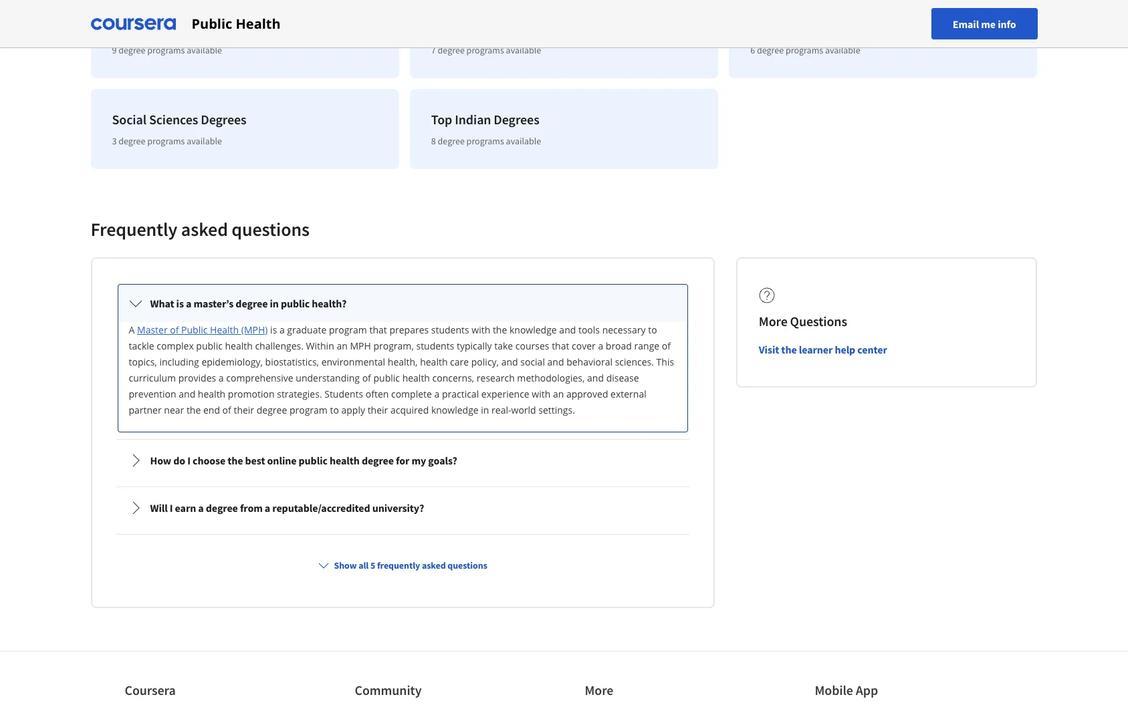 Task type: locate. For each thing, give the bounding box(es) containing it.
health
[[225, 340, 253, 352], [420, 356, 448, 368], [402, 372, 430, 385], [198, 388, 225, 401], [330, 454, 360, 467]]

1 horizontal spatial knowledge
[[510, 324, 557, 336]]

health?
[[312, 297, 347, 310]]

frequently asked questions element
[[80, 217, 1048, 619]]

0 horizontal spatial their
[[234, 404, 254, 417]]

graduate
[[287, 324, 327, 336]]

1 horizontal spatial i
[[187, 454, 191, 467]]

programs
[[147, 44, 185, 56], [467, 44, 504, 56], [786, 44, 823, 56], [147, 135, 185, 147], [467, 135, 504, 147]]

available for social sciences degrees
[[187, 135, 222, 147]]

cover
[[572, 340, 596, 352]]

degrees for social sciences degrees
[[201, 111, 246, 128]]

email me info button
[[931, 8, 1038, 39]]

public up graduate
[[281, 297, 310, 310]]

degree right the 7 at the top left of page
[[438, 44, 465, 56]]

show all 5 frequently asked questions button
[[313, 554, 493, 578]]

knowledge
[[510, 324, 557, 336], [431, 404, 479, 417]]

2 their from the left
[[368, 404, 388, 417]]

0 vertical spatial with
[[472, 324, 490, 336]]

external
[[611, 388, 646, 401]]

degree down the promotion
[[257, 404, 287, 417]]

a down concerns,
[[434, 388, 440, 401]]

that up program,
[[369, 324, 387, 336]]

degree left from
[[206, 502, 238, 515]]

how
[[150, 454, 171, 467]]

degrees right european
[[193, 20, 239, 37]]

more inside frequently asked questions element
[[759, 313, 788, 330]]

0 horizontal spatial knowledge
[[431, 404, 479, 417]]

this
[[656, 356, 674, 368]]

0 horizontal spatial is
[[176, 297, 184, 310]]

0 vertical spatial public
[[192, 14, 232, 32]]

in inside is a graduate program that prepares students with the knowledge and tools necessary to tackle complex public health challenges. within an mph program, students typically take courses that cover a broad range of topics, including epidemiology, biostatistics, environmental health, health care policy, and social and behavioral sciences. this curriculum provides a comprehensive understanding of public health concerns, research methodologies, and disease prevention and health promotion strategies. students often complete a practical experience with an approved external partner near the end of their degree program to apply their acquired knowledge in real-world settings.
[[481, 404, 489, 417]]

email
[[953, 17, 979, 30]]

me
[[981, 17, 996, 30]]

their down often
[[368, 404, 388, 417]]

public
[[281, 297, 310, 310], [196, 340, 223, 352], [373, 372, 400, 385], [299, 454, 328, 467]]

their
[[234, 404, 254, 417], [368, 404, 388, 417]]

available inside "link"
[[506, 44, 541, 56]]

program up the mph
[[329, 324, 367, 336]]

0 vertical spatial is
[[176, 297, 184, 310]]

0 vertical spatial students
[[431, 324, 469, 336]]

within
[[306, 340, 334, 352]]

programs for social sciences degrees
[[147, 135, 185, 147]]

9 degree programs available
[[112, 44, 222, 56]]

0 vertical spatial i
[[187, 454, 191, 467]]

1 vertical spatial in
[[481, 404, 489, 417]]

health inside collapsed list
[[210, 324, 239, 336]]

public right online
[[299, 454, 328, 467]]

a left master's
[[186, 297, 191, 310]]

1 vertical spatial top
[[431, 111, 452, 128]]

knowledge down practical
[[431, 404, 479, 417]]

1 vertical spatial an
[[553, 388, 564, 401]]

1 horizontal spatial top
[[431, 111, 452, 128]]

and
[[559, 324, 576, 336], [501, 356, 518, 368], [547, 356, 564, 368], [587, 372, 604, 385], [179, 388, 195, 401]]

0 vertical spatial an
[[337, 340, 348, 352]]

0 horizontal spatial top
[[112, 20, 133, 37]]

1 horizontal spatial questions
[[448, 560, 487, 572]]

degree inside dropdown button
[[206, 502, 238, 515]]

1 vertical spatial questions
[[448, 560, 487, 572]]

0 vertical spatial health
[[236, 14, 281, 32]]

0 vertical spatial more
[[759, 313, 788, 330]]

7 degree programs available
[[431, 44, 541, 56]]

degree right 8 at the top left of the page
[[438, 135, 465, 147]]

choose
[[193, 454, 225, 467]]

to
[[648, 324, 657, 336], [330, 404, 339, 417]]

an up settings.
[[553, 388, 564, 401]]

top up 9
[[112, 20, 133, 37]]

0 horizontal spatial in
[[270, 297, 279, 310]]

near
[[164, 404, 184, 417]]

degree left for
[[362, 454, 394, 467]]

is right what
[[176, 297, 184, 310]]

i right do
[[187, 454, 191, 467]]

epidemiology,
[[202, 356, 263, 368]]

1 vertical spatial public
[[181, 324, 208, 336]]

1 horizontal spatial an
[[553, 388, 564, 401]]

is inside dropdown button
[[176, 297, 184, 310]]

public down master of public health (mph) link
[[196, 340, 223, 352]]

asked
[[181, 217, 228, 241], [422, 560, 446, 572]]

to up range
[[648, 324, 657, 336]]

students up care
[[416, 340, 454, 352]]

range
[[634, 340, 660, 352]]

of right end
[[222, 404, 231, 417]]

1 vertical spatial asked
[[422, 560, 446, 572]]

health up end
[[198, 388, 225, 401]]

programs down european
[[147, 44, 185, 56]]

1 vertical spatial that
[[552, 340, 569, 352]]

0 horizontal spatial with
[[472, 324, 490, 336]]

programs right the 7 at the top left of page
[[467, 44, 504, 56]]

in left real-
[[481, 404, 489, 417]]

degree right 9
[[119, 44, 145, 56]]

sciences.
[[615, 356, 654, 368]]

degrees up 8 degree programs available
[[494, 111, 539, 128]]

health down apply
[[330, 454, 360, 467]]

is inside is a graduate program that prepares students with the knowledge and tools necessary to tackle complex public health challenges. within an mph program, students typically take courses that cover a broad range of topics, including epidemiology, biostatistics, environmental health, health care policy, and social and behavioral sciences. this curriculum provides a comprehensive understanding of public health concerns, research methodologies, and disease prevention and health promotion strategies. students often complete a practical experience with an approved external partner near the end of their degree program to apply their acquired knowledge in real-world settings.
[[270, 324, 277, 336]]

0 horizontal spatial that
[[369, 324, 387, 336]]

students
[[431, 324, 469, 336], [416, 340, 454, 352]]

to down "students"
[[330, 404, 339, 417]]

degree right 3
[[119, 135, 145, 147]]

degree inside is a graduate program that prepares students with the knowledge and tools necessary to tackle complex public health challenges. within an mph program, students typically take courses that cover a broad range of topics, including epidemiology, biostatistics, environmental health, health care policy, and social and behavioral sciences. this curriculum provides a comprehensive understanding of public health concerns, research methodologies, and disease prevention and health promotion strategies. students often complete a practical experience with an approved external partner near the end of their degree program to apply their acquired knowledge in real-world settings.
[[257, 404, 287, 417]]

and down provides
[[179, 388, 195, 401]]

list
[[85, 0, 1043, 175]]

that left the cover
[[552, 340, 569, 352]]

with down methodologies,
[[532, 388, 551, 401]]

students up the "typically"
[[431, 324, 469, 336]]

a master of public health (mph)
[[129, 324, 268, 336]]

0 vertical spatial in
[[270, 297, 279, 310]]

1 horizontal spatial asked
[[422, 560, 446, 572]]

0 vertical spatial program
[[329, 324, 367, 336]]

health
[[236, 14, 281, 32], [210, 324, 239, 336]]

0 horizontal spatial asked
[[181, 217, 228, 241]]

in up challenges.
[[270, 297, 279, 310]]

students
[[324, 388, 363, 401]]

end
[[203, 404, 220, 417]]

1 horizontal spatial to
[[648, 324, 657, 336]]

program down strategies.
[[289, 404, 328, 417]]

world
[[511, 404, 536, 417]]

programs for top indian degrees
[[467, 135, 504, 147]]

email me info
[[953, 17, 1016, 30]]

0 vertical spatial asked
[[181, 217, 228, 241]]

1 horizontal spatial is
[[270, 324, 277, 336]]

environmental
[[321, 356, 385, 368]]

programs down sciences
[[147, 135, 185, 147]]

programs inside "link"
[[467, 44, 504, 56]]

5
[[370, 560, 375, 572]]

top european degrees
[[112, 20, 239, 37]]

0 horizontal spatial i
[[170, 502, 173, 515]]

1 horizontal spatial their
[[368, 404, 388, 417]]

visit the learner help center
[[759, 343, 887, 356]]

9
[[112, 44, 117, 56]]

promotion
[[228, 388, 275, 401]]

programs down top indian degrees
[[467, 135, 504, 147]]

public up often
[[373, 372, 400, 385]]

in inside dropdown button
[[270, 297, 279, 310]]

public right european
[[192, 14, 232, 32]]

knowledge up courses
[[510, 324, 557, 336]]

broad
[[606, 340, 632, 352]]

settings.
[[539, 404, 575, 417]]

public inside collapsed list
[[181, 324, 208, 336]]

1 vertical spatial i
[[170, 502, 173, 515]]

questions inside show all 5 frequently asked questions dropdown button
[[448, 560, 487, 572]]

including
[[159, 356, 199, 368]]

challenges.
[[255, 340, 304, 352]]

with up the "typically"
[[472, 324, 490, 336]]

asked inside dropdown button
[[422, 560, 446, 572]]

0 vertical spatial questions
[[232, 217, 310, 241]]

master of public health (mph) link
[[137, 324, 268, 336]]

1 horizontal spatial more
[[759, 313, 788, 330]]

1 vertical spatial is
[[270, 324, 277, 336]]

0 vertical spatial top
[[112, 20, 133, 37]]

1 vertical spatial health
[[210, 324, 239, 336]]

the left the best
[[227, 454, 243, 467]]

i right the will
[[170, 502, 173, 515]]

tools
[[578, 324, 600, 336]]

0 horizontal spatial to
[[330, 404, 339, 417]]

degrees right sciences
[[201, 111, 246, 128]]

available for top indian degrees
[[506, 135, 541, 147]]

questions
[[790, 313, 847, 330]]

more
[[759, 313, 788, 330], [585, 682, 613, 699]]

is a graduate program that prepares students with the knowledge and tools necessary to tackle complex public health challenges. within an mph program, students typically take courses that cover a broad range of topics, including epidemiology, biostatistics, environmental health, health care policy, and social and behavioral sciences. this curriculum provides a comprehensive understanding of public health concerns, research methodologies, and disease prevention and health promotion strategies. students often complete a practical experience with an approved external partner near the end of their degree program to apply their acquired knowledge in real-world settings.
[[129, 324, 674, 417]]

1 horizontal spatial that
[[552, 340, 569, 352]]

comprehensive
[[226, 372, 293, 385]]

public up complex
[[181, 324, 208, 336]]

and left 'tools'
[[559, 324, 576, 336]]

top up 8 at the top left of the page
[[431, 111, 452, 128]]

with
[[472, 324, 490, 336], [532, 388, 551, 401]]

questions
[[232, 217, 310, 241], [448, 560, 487, 572]]

is
[[176, 297, 184, 310], [270, 324, 277, 336]]

0 horizontal spatial more
[[585, 682, 613, 699]]

programs right 6
[[786, 44, 823, 56]]

1 horizontal spatial with
[[532, 388, 551, 401]]

for
[[396, 454, 409, 467]]

0 horizontal spatial program
[[289, 404, 328, 417]]

my
[[412, 454, 426, 467]]

how do i choose the best online public health degree for my goals? button
[[118, 442, 687, 479]]

1 horizontal spatial in
[[481, 404, 489, 417]]

top indian degrees
[[431, 111, 539, 128]]

is up challenges.
[[270, 324, 277, 336]]

0 vertical spatial that
[[369, 324, 387, 336]]

1 their from the left
[[234, 404, 254, 417]]

an
[[337, 340, 348, 352], [553, 388, 564, 401]]

their down the promotion
[[234, 404, 254, 417]]

mph
[[350, 340, 371, 352]]

the
[[493, 324, 507, 336], [781, 343, 797, 356], [187, 404, 201, 417], [227, 454, 243, 467]]

public
[[192, 14, 232, 32], [181, 324, 208, 336]]

program
[[329, 324, 367, 336], [289, 404, 328, 417]]

will
[[150, 502, 168, 515]]

1 vertical spatial more
[[585, 682, 613, 699]]

an left the mph
[[337, 340, 348, 352]]

curriculum
[[129, 372, 176, 385]]



Task type: describe. For each thing, give the bounding box(es) containing it.
a up challenges.
[[279, 324, 285, 336]]

1 vertical spatial students
[[416, 340, 454, 352]]

and up methodologies,
[[547, 356, 564, 368]]

methodologies,
[[517, 372, 585, 385]]

8 degree programs available
[[431, 135, 541, 147]]

i inside dropdown button
[[170, 502, 173, 515]]

a right the cover
[[598, 340, 603, 352]]

social sciences degrees
[[112, 111, 246, 128]]

practical
[[442, 388, 479, 401]]

0 vertical spatial knowledge
[[510, 324, 557, 336]]

master
[[137, 324, 168, 336]]

frequently
[[91, 217, 177, 241]]

of up this
[[662, 340, 671, 352]]

health,
[[388, 356, 418, 368]]

app
[[856, 682, 878, 699]]

will i earn a degree from a reputable/accredited university? button
[[118, 490, 687, 527]]

topics,
[[129, 356, 157, 368]]

what is a master's degree in public health?
[[150, 297, 347, 310]]

the right visit
[[781, 343, 797, 356]]

top for top european degrees
[[112, 20, 133, 37]]

mobile app
[[815, 682, 878, 699]]

3 degree programs available
[[112, 135, 222, 147]]

care
[[450, 356, 469, 368]]

social
[[520, 356, 545, 368]]

more for more questions
[[759, 313, 788, 330]]

experience
[[481, 388, 529, 401]]

of up often
[[362, 372, 371, 385]]

will i earn a degree from a reputable/accredited university?
[[150, 502, 424, 515]]

more questions
[[759, 313, 847, 330]]

frequently
[[377, 560, 420, 572]]

real-
[[492, 404, 511, 417]]

acquired
[[391, 404, 429, 417]]

the left end
[[187, 404, 201, 417]]

and down behavioral
[[587, 372, 604, 385]]

a down epidemiology, on the bottom left of the page
[[219, 372, 224, 385]]

0 vertical spatial to
[[648, 324, 657, 336]]

partner
[[129, 404, 162, 417]]

list containing top european degrees
[[85, 0, 1043, 175]]

frequently asked questions
[[91, 217, 310, 241]]

the inside dropdown button
[[227, 454, 243, 467]]

complete
[[391, 388, 432, 401]]

1 vertical spatial with
[[532, 388, 551, 401]]

top for top indian degrees
[[431, 111, 452, 128]]

visit
[[759, 343, 779, 356]]

health up epidemiology, on the bottom left of the page
[[225, 340, 253, 352]]

community
[[355, 682, 422, 699]]

public health
[[192, 14, 281, 32]]

earn
[[175, 502, 196, 515]]

a inside dropdown button
[[186, 297, 191, 310]]

mobile
[[815, 682, 853, 699]]

show
[[334, 560, 357, 572]]

1 vertical spatial to
[[330, 404, 339, 417]]

research
[[477, 372, 515, 385]]

more for more
[[585, 682, 613, 699]]

health up complete
[[402, 372, 430, 385]]

apply
[[341, 404, 365, 417]]

available for top european degrees
[[187, 44, 222, 56]]

a
[[129, 324, 135, 336]]

master's
[[194, 297, 234, 310]]

and down take
[[501, 356, 518, 368]]

necessary
[[602, 324, 646, 336]]

prepares
[[389, 324, 429, 336]]

6
[[750, 44, 755, 56]]

programs for top european degrees
[[147, 44, 185, 56]]

how do i choose the best online public health degree for my goals?
[[150, 454, 457, 467]]

degrees for top indian degrees
[[494, 111, 539, 128]]

do
[[173, 454, 185, 467]]

biostatistics,
[[265, 356, 319, 368]]

provides
[[178, 372, 216, 385]]

behavioral
[[567, 356, 613, 368]]

coursera image
[[91, 13, 176, 34]]

(mph)
[[241, 324, 268, 336]]

a right from
[[265, 502, 270, 515]]

7 degree programs available link
[[410, 0, 718, 78]]

degree right 6
[[757, 44, 784, 56]]

understanding
[[296, 372, 360, 385]]

0 horizontal spatial questions
[[232, 217, 310, 241]]

what
[[150, 297, 174, 310]]

take
[[494, 340, 513, 352]]

3
[[112, 135, 117, 147]]

sciences
[[149, 111, 198, 128]]

i inside dropdown button
[[187, 454, 191, 467]]

6 degree programs available link
[[729, 0, 1038, 78]]

6 degree programs available
[[750, 44, 860, 56]]

best
[[245, 454, 265, 467]]

collapsed list
[[113, 280, 692, 538]]

1 vertical spatial knowledge
[[431, 404, 479, 417]]

show all 5 frequently asked questions
[[334, 560, 487, 572]]

health up concerns,
[[420, 356, 448, 368]]

learner
[[799, 343, 833, 356]]

health inside dropdown button
[[330, 454, 360, 467]]

strategies.
[[277, 388, 322, 401]]

8
[[431, 135, 436, 147]]

reputable/accredited
[[272, 502, 370, 515]]

visit the learner help center link
[[759, 343, 887, 356]]

prevention
[[129, 388, 176, 401]]

all
[[359, 560, 369, 572]]

1 horizontal spatial program
[[329, 324, 367, 336]]

courses
[[516, 340, 549, 352]]

social
[[112, 111, 146, 128]]

online
[[267, 454, 297, 467]]

from
[[240, 502, 263, 515]]

center
[[858, 343, 887, 356]]

concerns,
[[432, 372, 474, 385]]

degree up (mph)
[[236, 297, 268, 310]]

of up complex
[[170, 324, 179, 336]]

the up take
[[493, 324, 507, 336]]

university?
[[372, 502, 424, 515]]

1 vertical spatial program
[[289, 404, 328, 417]]

a right the "earn"
[[198, 502, 204, 515]]

coursera
[[125, 682, 176, 699]]

what is a master's degree in public health? button
[[118, 285, 687, 322]]

indian
[[455, 111, 491, 128]]

program,
[[373, 340, 414, 352]]

0 horizontal spatial an
[[337, 340, 348, 352]]

degree inside "link"
[[438, 44, 465, 56]]

degrees for top european degrees
[[193, 20, 239, 37]]

disease
[[606, 372, 639, 385]]



Task type: vqa. For each thing, say whether or not it's contained in the screenshot.
rightmost "Management,"
no



